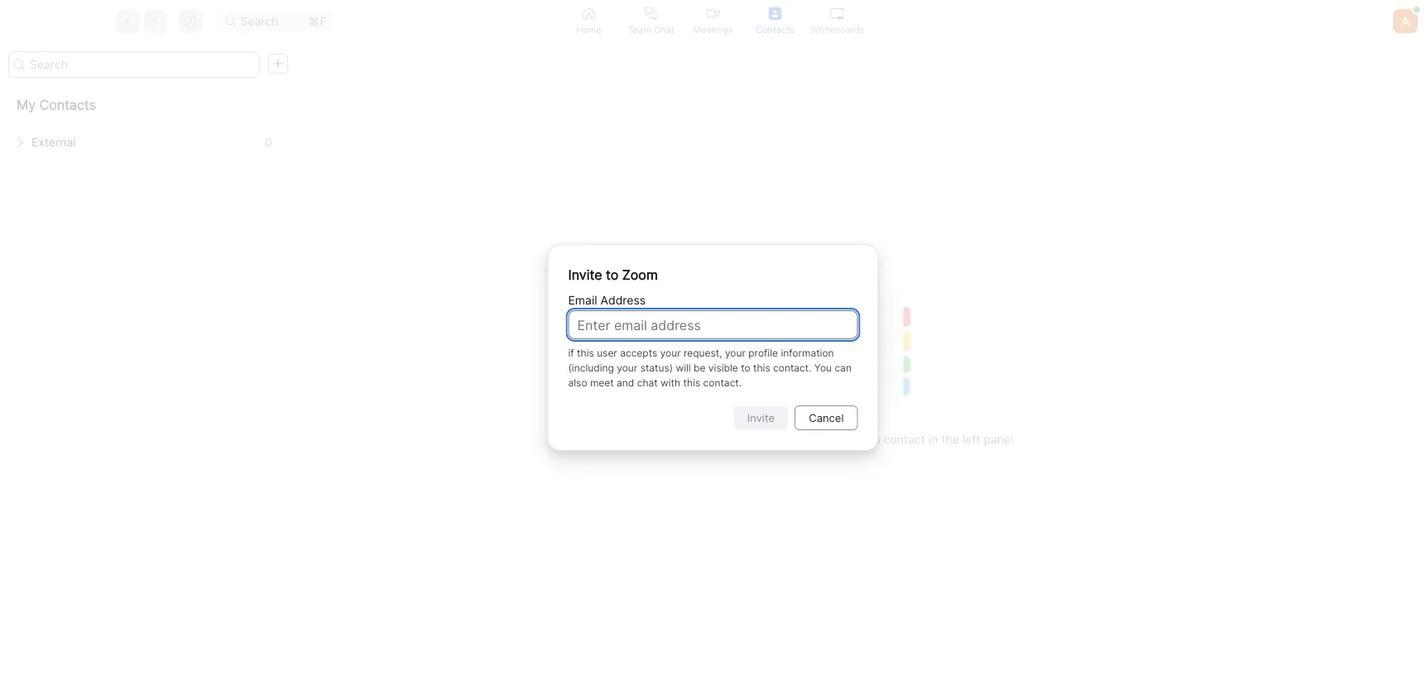 Task type: locate. For each thing, give the bounding box(es) containing it.
⌘f
[[308, 14, 327, 28]]

can
[[835, 362, 852, 374]]

information
[[781, 347, 834, 359]]

the
[[942, 433, 959, 447]]

invite to zoom dialog
[[568, 265, 858, 285]]

to
[[606, 267, 619, 283], [741, 362, 751, 374]]

this down profile
[[753, 362, 771, 374]]

my contacts heading
[[0, 84, 297, 126]]

zoom
[[622, 267, 658, 283]]

1 horizontal spatial invite
[[747, 411, 775, 424]]

2 vertical spatial this
[[683, 377, 701, 389]]

profile contact image
[[769, 7, 782, 20], [769, 7, 782, 20]]

contacts left whiteboards
[[756, 24, 795, 35]]

1 vertical spatial to
[[741, 362, 751, 374]]

whiteboard small image
[[831, 7, 844, 20], [831, 7, 844, 20]]

1 horizontal spatial to
[[741, 362, 751, 374]]

0 horizontal spatial your
[[617, 362, 638, 374]]

profile
[[749, 347, 778, 359]]

to up email address
[[606, 267, 619, 283]]

clicking
[[829, 433, 871, 447]]

Invite to Zoom field
[[568, 310, 858, 339]]

0 horizontal spatial to
[[606, 267, 619, 283]]

magnifier image
[[13, 59, 25, 70], [13, 59, 25, 70]]

my
[[17, 97, 36, 113]]

meetings
[[693, 24, 733, 35]]

invite up email
[[568, 267, 602, 283]]

this right if
[[577, 347, 594, 359]]

team chat
[[628, 24, 674, 35]]

your up will
[[660, 347, 681, 359]]

my contacts tree
[[0, 84, 297, 159]]

invite
[[568, 267, 602, 283], [747, 411, 775, 424]]

video on image
[[707, 7, 720, 20], [707, 7, 720, 20]]

also
[[568, 377, 587, 389]]

team
[[628, 24, 651, 35]]

0 vertical spatial invite
[[568, 267, 602, 283]]

0 horizontal spatial contact.
[[703, 377, 742, 389]]

to right visible
[[741, 362, 751, 374]]

address
[[601, 293, 646, 307]]

this
[[577, 347, 594, 359], [753, 362, 771, 374], [683, 377, 701, 389]]

contacts
[[756, 24, 795, 35], [39, 97, 96, 113]]

1 vertical spatial invite
[[747, 411, 775, 424]]

1 vertical spatial this
[[753, 362, 771, 374]]

invite for invite
[[747, 411, 775, 424]]

contact
[[742, 433, 786, 447]]

Search text field
[[8, 51, 260, 78]]

home small image
[[582, 7, 596, 20]]

this down be
[[683, 377, 701, 389]]

0 horizontal spatial this
[[577, 347, 594, 359]]

invite inside invite button
[[747, 411, 775, 424]]

cancel
[[809, 411, 844, 424]]

1 horizontal spatial this
[[683, 377, 701, 389]]

whiteboards button
[[806, 0, 868, 42]]

contacts right my at the left top of page
[[39, 97, 96, 113]]

and
[[617, 377, 634, 389]]

online image
[[1414, 6, 1420, 13], [1414, 6, 1420, 13]]

left
[[963, 433, 981, 447]]

your up and
[[617, 362, 638, 374]]

1 vertical spatial contacts
[[39, 97, 96, 113]]

avatar image
[[1393, 9, 1418, 34]]

0 vertical spatial to
[[606, 267, 619, 283]]

0 horizontal spatial contacts
[[39, 97, 96, 113]]

invite inside invite to zoom dialog
[[568, 267, 602, 283]]

invite button
[[734, 406, 788, 430]]

info
[[789, 433, 810, 447]]

team chat image
[[644, 7, 658, 20], [644, 7, 658, 20]]

0 vertical spatial contact.
[[773, 362, 812, 374]]

your up visible
[[725, 347, 746, 359]]

your
[[660, 347, 681, 359], [725, 347, 746, 359], [617, 362, 638, 374]]

1 horizontal spatial contacts
[[756, 24, 795, 35]]

contact. down the "information"
[[773, 362, 812, 374]]

magnifier image
[[226, 16, 236, 26], [226, 16, 236, 26]]

contact.
[[773, 362, 812, 374], [703, 377, 742, 389]]

0 horizontal spatial invite
[[568, 267, 602, 283]]

chat
[[654, 24, 674, 35]]

in
[[929, 433, 938, 447]]

0 vertical spatial contacts
[[756, 24, 795, 35]]

invite up contact
[[747, 411, 775, 424]]

contact. down visible
[[703, 377, 742, 389]]

tab list
[[558, 0, 868, 42]]

2 horizontal spatial this
[[753, 362, 771, 374]]



Task type: vqa. For each thing, say whether or not it's contained in the screenshot.
"Chevron Left Small" image
no



Task type: describe. For each thing, give the bounding box(es) containing it.
home
[[576, 24, 602, 35]]

contact
[[884, 433, 925, 447]]

1 vertical spatial contact.
[[703, 377, 742, 389]]

view contact info by clicking a contact in the left panel
[[712, 433, 1014, 447]]

by
[[813, 433, 826, 447]]

contacts inside heading
[[39, 97, 96, 113]]

invite to zoom
[[568, 267, 658, 283]]

you
[[814, 362, 832, 374]]

whiteboards
[[810, 24, 865, 35]]

if
[[568, 347, 574, 359]]

email
[[568, 293, 597, 307]]

status)
[[640, 362, 673, 374]]

0 vertical spatial this
[[577, 347, 594, 359]]

meet
[[590, 377, 614, 389]]

email address
[[568, 293, 646, 307]]

2 horizontal spatial your
[[725, 347, 746, 359]]

contacts inside button
[[756, 24, 795, 35]]

contacts tab panel
[[0, 43, 1426, 695]]

if this user accepts your request, your profile information (including your status) will be visible to this contact. you can also meet and chat with this contact.
[[568, 347, 852, 389]]

1 horizontal spatial contact.
[[773, 362, 812, 374]]

team chat button
[[620, 0, 682, 42]]

visible
[[709, 362, 738, 374]]

cancel button
[[795, 406, 858, 430]]

my contacts
[[17, 97, 96, 113]]

will
[[676, 362, 691, 374]]

user
[[597, 347, 617, 359]]

request,
[[684, 347, 722, 359]]

home small image
[[582, 7, 596, 20]]

to inside dialog
[[606, 267, 619, 283]]

view
[[712, 433, 739, 447]]

contacts button
[[744, 0, 806, 42]]

to inside if this user accepts your request, your profile information (including your status) will be visible to this contact. you can also meet and chat with this contact.
[[741, 362, 751, 374]]

a
[[874, 433, 881, 447]]

1 horizontal spatial your
[[660, 347, 681, 359]]

(including
[[568, 362, 614, 374]]

search
[[241, 14, 279, 28]]

be
[[694, 362, 706, 374]]

panel
[[984, 433, 1014, 447]]

invite for invite to zoom
[[568, 267, 602, 283]]

accepts
[[620, 347, 657, 359]]

chat
[[637, 377, 658, 389]]

home button
[[558, 0, 620, 42]]

meetings button
[[682, 0, 744, 42]]

with
[[661, 377, 681, 389]]

tab list containing home
[[558, 0, 868, 42]]



